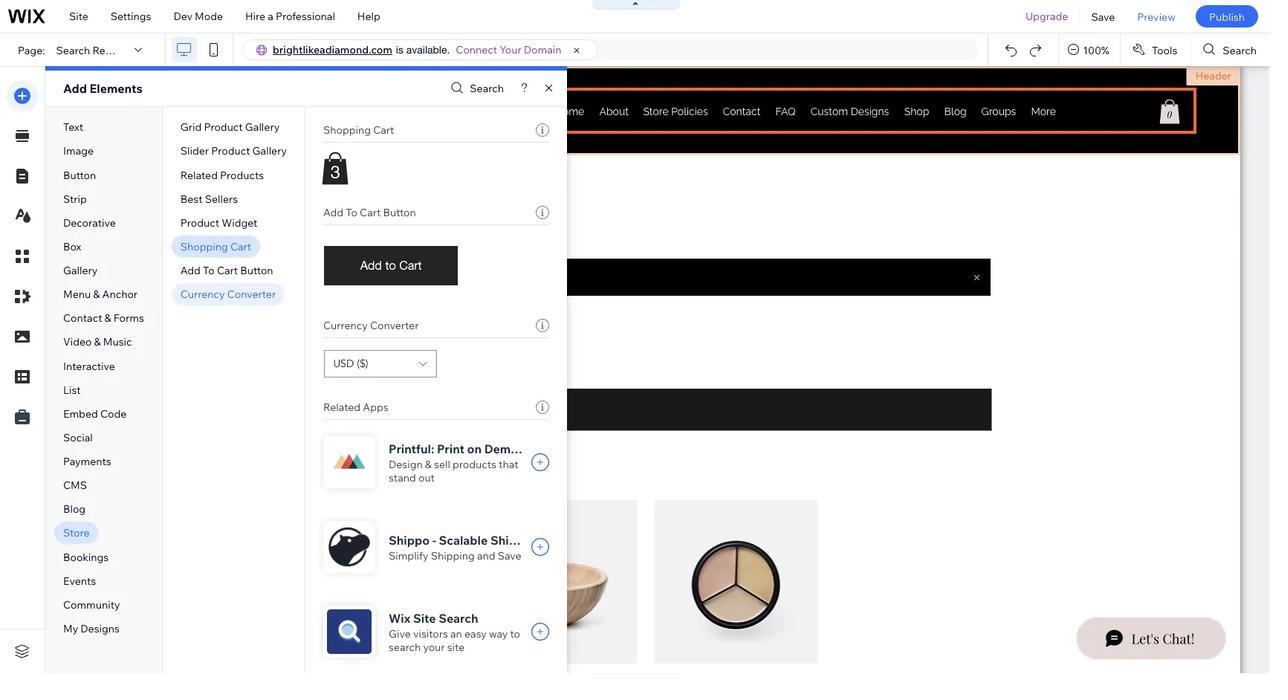 Task type: describe. For each thing, give the bounding box(es) containing it.
community
[[63, 598, 120, 611]]

0 horizontal spatial shipping
[[431, 549, 475, 562]]

publish button
[[1196, 5, 1258, 28]]

column 2
[[210, 134, 250, 145]]

code
[[100, 407, 127, 420]]

shippo - scalable shipping simplify shipping and save
[[389, 533, 542, 562]]

product for grid
[[204, 120, 243, 133]]

interactive
[[63, 359, 115, 372]]

change
[[326, 165, 364, 178]]

0 horizontal spatial converter
[[227, 288, 276, 301]]

out
[[418, 471, 435, 484]]

available.
[[406, 43, 450, 56]]

video & music
[[63, 335, 132, 348]]

search inside the wix site search give visitors an easy way to search your site
[[439, 611, 478, 626]]

dev mode
[[173, 10, 223, 23]]

demand
[[484, 441, 532, 456]]

2 vertical spatial button
[[240, 264, 273, 277]]

gallery for grid product gallery
[[245, 120, 280, 133]]

events
[[63, 574, 96, 587]]

2 vertical spatial gallery
[[63, 264, 98, 277]]

search
[[389, 641, 421, 654]]

sellers
[[205, 192, 238, 205]]

1 vertical spatial to
[[203, 264, 215, 277]]

search left results
[[56, 43, 90, 56]]

wix site search give visitors an easy way to search your site
[[389, 611, 520, 654]]

slider
[[180, 144, 209, 157]]

best sellers
[[180, 192, 238, 205]]

0 horizontal spatial shopping cart
[[180, 240, 251, 253]]

save button
[[1080, 0, 1126, 33]]

stand
[[389, 471, 416, 484]]

wix
[[389, 611, 411, 626]]

2
[[245, 134, 250, 145]]

decorative
[[63, 216, 116, 229]]

my
[[63, 622, 78, 635]]

1 horizontal spatial converter
[[370, 319, 419, 332]]

gallery for slider product gallery
[[252, 144, 287, 157]]

grid product gallery
[[180, 120, 280, 133]]

0 vertical spatial strip
[[149, 138, 172, 151]]

2 vertical spatial product
[[180, 216, 219, 229]]

product widget
[[180, 216, 257, 229]]

tools
[[1152, 43, 1178, 56]]

1 horizontal spatial add to cart button
[[323, 206, 416, 219]]

1 vertical spatial currency converter
[[323, 319, 419, 332]]

0 vertical spatial currency
[[180, 288, 225, 301]]

1 vertical spatial search button
[[447, 78, 504, 99]]

related for related apps
[[323, 401, 361, 414]]

0 horizontal spatial add to cart button
[[180, 264, 273, 277]]

a
[[268, 10, 273, 23]]

add elements
[[63, 81, 142, 96]]

help
[[357, 10, 380, 23]]

& for anchor
[[93, 288, 100, 301]]

cart down the widget
[[230, 240, 251, 253]]

printful: print on demand design & sell products that stand out
[[389, 441, 532, 484]]

site
[[447, 641, 465, 654]]

visitors
[[413, 627, 448, 640]]

cms
[[63, 479, 87, 492]]

1 horizontal spatial add
[[180, 264, 201, 277]]

hire a professional
[[245, 10, 335, 23]]

related products
[[180, 168, 264, 181]]

related apps
[[323, 401, 388, 414]]

menu
[[63, 288, 91, 301]]

easy
[[465, 627, 487, 640]]

apps
[[363, 401, 388, 414]]

sell
[[434, 458, 450, 471]]

-
[[432, 533, 436, 548]]

simplify
[[389, 549, 429, 562]]

1 vertical spatial strip
[[63, 192, 87, 205]]

mode
[[195, 10, 223, 23]]

brightlikeadiamond.com
[[273, 43, 392, 56]]

1 horizontal spatial to
[[346, 206, 357, 219]]

domain
[[524, 43, 562, 56]]

way
[[489, 627, 508, 640]]

header
[[1196, 69, 1232, 82]]

connect
[[456, 43, 497, 56]]

preview button
[[1126, 0, 1187, 33]]

1 horizontal spatial shipping
[[490, 533, 542, 548]]

forms
[[114, 311, 144, 324]]

0 vertical spatial add
[[63, 81, 87, 96]]

on
[[467, 441, 482, 456]]

anchor
[[102, 288, 138, 301]]

best
[[180, 192, 203, 205]]

1 vertical spatial shopping
[[180, 240, 228, 253]]

video
[[63, 335, 92, 348]]

my designs
[[63, 622, 120, 635]]

products
[[220, 168, 264, 181]]

professional
[[276, 10, 335, 23]]

100% button
[[1059, 33, 1120, 66]]

list
[[63, 383, 81, 396]]

dev
[[173, 10, 192, 23]]

your
[[500, 43, 522, 56]]

an
[[450, 627, 462, 640]]

hire
[[245, 10, 265, 23]]

save inside button
[[1091, 10, 1115, 23]]

upgrade
[[1026, 10, 1068, 23]]

bookings
[[63, 550, 109, 563]]

contact
[[63, 311, 102, 324]]



Task type: vqa. For each thing, say whether or not it's contained in the screenshot.
Related Apps's Related
yes



Task type: locate. For each thing, give the bounding box(es) containing it.
and
[[477, 549, 495, 562]]

1 horizontal spatial button
[[240, 264, 273, 277]]

add to cart button
[[323, 206, 416, 219], [180, 264, 273, 277]]

0 horizontal spatial currency converter
[[180, 288, 276, 301]]

cart down product widget
[[217, 264, 238, 277]]

0 vertical spatial currency converter
[[180, 288, 276, 301]]

social
[[63, 431, 93, 444]]

1 vertical spatial add to cart button
[[180, 264, 273, 277]]

add down product widget
[[180, 264, 201, 277]]

100%
[[1083, 43, 1110, 56]]

gallery up menu
[[63, 264, 98, 277]]

shopping cart
[[323, 123, 394, 136], [180, 240, 251, 253]]

0 horizontal spatial related
[[180, 168, 218, 181]]

give
[[389, 627, 411, 640]]

strip up decorative
[[63, 192, 87, 205]]

cart
[[373, 123, 394, 136], [360, 206, 381, 219], [230, 240, 251, 253], [217, 264, 238, 277]]

1 vertical spatial save
[[498, 549, 521, 562]]

shipping down the scalable
[[431, 549, 475, 562]]

printful:
[[389, 441, 434, 456]]

search button up header
[[1192, 33, 1270, 66]]

search down publish
[[1223, 43, 1257, 56]]

0 vertical spatial site
[[69, 10, 88, 23]]

grid
[[180, 120, 202, 133]]

1 vertical spatial button
[[383, 206, 416, 219]]

1 vertical spatial shopping cart
[[180, 240, 251, 253]]

cart down change column background
[[360, 206, 381, 219]]

search button
[[1192, 33, 1270, 66], [447, 78, 504, 99]]

background
[[406, 165, 465, 178]]

0 vertical spatial shipping
[[490, 533, 542, 548]]

products
[[453, 458, 496, 471]]

to
[[510, 627, 520, 640]]

publish
[[1209, 10, 1245, 23]]

site up search results
[[69, 10, 88, 23]]

1 vertical spatial product
[[211, 144, 250, 157]]

currency
[[180, 288, 225, 301], [323, 319, 368, 332]]

embed
[[63, 407, 98, 420]]

1 horizontal spatial save
[[1091, 10, 1115, 23]]

0 vertical spatial search button
[[1192, 33, 1270, 66]]

search up an
[[439, 611, 478, 626]]

search results
[[56, 43, 128, 56]]

1 vertical spatial shipping
[[431, 549, 475, 562]]

product
[[204, 120, 243, 133], [211, 144, 250, 157], [180, 216, 219, 229]]

settings
[[111, 10, 151, 23]]

& right video in the left of the page
[[94, 335, 101, 348]]

1 horizontal spatial column
[[366, 165, 404, 178]]

save inside shippo - scalable shipping simplify shipping and save
[[498, 549, 521, 562]]

1 horizontal spatial currency
[[323, 319, 368, 332]]

add up "text"
[[63, 81, 87, 96]]

1 horizontal spatial related
[[323, 401, 361, 414]]

& for forms
[[104, 311, 111, 324]]

0 horizontal spatial column
[[210, 134, 243, 145]]

1 vertical spatial gallery
[[252, 144, 287, 157]]

add to cart button down product widget
[[180, 264, 273, 277]]

0 vertical spatial related
[[180, 168, 218, 181]]

add down change
[[323, 206, 343, 219]]

preview
[[1137, 10, 1176, 23]]

1 vertical spatial related
[[323, 401, 361, 414]]

gallery up "2"
[[245, 120, 280, 133]]

search down the is available. connect your domain
[[470, 82, 504, 95]]

music
[[103, 335, 132, 348]]

product down best
[[180, 216, 219, 229]]

0 horizontal spatial button
[[63, 168, 96, 181]]

0 horizontal spatial search button
[[447, 78, 504, 99]]

add
[[63, 81, 87, 96], [323, 206, 343, 219], [180, 264, 201, 277]]

manage
[[216, 165, 256, 178]]

1 vertical spatial converter
[[370, 319, 419, 332]]

button down change column background
[[383, 206, 416, 219]]

button down the widget
[[240, 264, 273, 277]]

scalable
[[439, 533, 488, 548]]

design
[[389, 458, 423, 471]]

site inside the wix site search give visitors an easy way to search your site
[[413, 611, 436, 626]]

slider product gallery
[[180, 144, 287, 157]]

search button down connect
[[447, 78, 504, 99]]

1 vertical spatial currency
[[323, 319, 368, 332]]

embed code
[[63, 407, 127, 420]]

2 vertical spatial add
[[180, 264, 201, 277]]

widget
[[222, 216, 257, 229]]

related
[[180, 168, 218, 181], [323, 401, 361, 414]]

1 horizontal spatial search button
[[1192, 33, 1270, 66]]

related left apps
[[323, 401, 361, 414]]

& inside printful: print on demand design & sell products that stand out
[[425, 458, 432, 471]]

box
[[63, 240, 81, 253]]

elements
[[90, 81, 142, 96]]

gallery up columns
[[252, 144, 287, 157]]

related down slider at the top left
[[180, 168, 218, 181]]

1 horizontal spatial shopping
[[323, 123, 371, 136]]

1 vertical spatial site
[[413, 611, 436, 626]]

product up manage
[[211, 144, 250, 157]]

& right menu
[[93, 288, 100, 301]]

print
[[437, 441, 465, 456]]

contact & forms
[[63, 311, 144, 324]]

2 horizontal spatial button
[[383, 206, 416, 219]]

shopping down product widget
[[180, 240, 228, 253]]

0 vertical spatial add to cart button
[[323, 206, 416, 219]]

store
[[63, 526, 90, 539]]

0 horizontal spatial site
[[69, 10, 88, 23]]

0 vertical spatial converter
[[227, 288, 276, 301]]

that
[[499, 458, 518, 471]]

1 horizontal spatial site
[[413, 611, 436, 626]]

1 horizontal spatial currency converter
[[323, 319, 419, 332]]

0 vertical spatial shopping cart
[[323, 123, 394, 136]]

product for slider
[[211, 144, 250, 157]]

text
[[63, 120, 83, 133]]

cart up change column background
[[373, 123, 394, 136]]

tools button
[[1121, 33, 1191, 66]]

save right and
[[498, 549, 521, 562]]

1 horizontal spatial shopping cart
[[323, 123, 394, 136]]

0 vertical spatial shopping
[[323, 123, 371, 136]]

0 vertical spatial column
[[210, 134, 243, 145]]

0 vertical spatial to
[[346, 206, 357, 219]]

0 horizontal spatial add
[[63, 81, 87, 96]]

shippo
[[389, 533, 430, 548]]

button down image
[[63, 168, 96, 181]]

2 horizontal spatial add
[[323, 206, 343, 219]]

& up out
[[425, 458, 432, 471]]

related for related products
[[180, 168, 218, 181]]

image
[[63, 144, 94, 157]]

column
[[210, 134, 243, 145], [366, 165, 404, 178]]

blog
[[63, 502, 86, 515]]

strip
[[149, 138, 172, 151], [63, 192, 87, 205]]

strip left slider at the top left
[[149, 138, 172, 151]]

menu & anchor
[[63, 288, 138, 301]]

1 vertical spatial add
[[323, 206, 343, 219]]

0 horizontal spatial shopping
[[180, 240, 228, 253]]

shopping up change
[[323, 123, 371, 136]]

&
[[93, 288, 100, 301], [104, 311, 111, 324], [94, 335, 101, 348], [425, 458, 432, 471]]

add to cart button down change
[[323, 206, 416, 219]]

1 horizontal spatial strip
[[149, 138, 172, 151]]

product up column 2
[[204, 120, 243, 133]]

shipping
[[490, 533, 542, 548], [431, 549, 475, 562]]

designs
[[81, 622, 120, 635]]

to down change
[[346, 206, 357, 219]]

is available. connect your domain
[[396, 43, 562, 56]]

0 horizontal spatial strip
[[63, 192, 87, 205]]

0 vertical spatial button
[[63, 168, 96, 181]]

site up "visitors"
[[413, 611, 436, 626]]

currency converter
[[180, 288, 276, 301], [323, 319, 419, 332]]

& for music
[[94, 335, 101, 348]]

shopping cart down product widget
[[180, 240, 251, 253]]

to down product widget
[[203, 264, 215, 277]]

your
[[423, 641, 445, 654]]

shopping cart up change
[[323, 123, 394, 136]]

0 horizontal spatial currency
[[180, 288, 225, 301]]

is
[[396, 43, 403, 56]]

to
[[346, 206, 357, 219], [203, 264, 215, 277]]

converter
[[227, 288, 276, 301], [370, 319, 419, 332]]

save up 100%
[[1091, 10, 1115, 23]]

0 vertical spatial save
[[1091, 10, 1115, 23]]

change column background
[[326, 165, 465, 178]]

0 vertical spatial product
[[204, 120, 243, 133]]

column down grid product gallery on the left top
[[210, 134, 243, 145]]

gallery
[[245, 120, 280, 133], [252, 144, 287, 157], [63, 264, 98, 277]]

0 horizontal spatial save
[[498, 549, 521, 562]]

column right change
[[366, 165, 404, 178]]

0 horizontal spatial to
[[203, 264, 215, 277]]

& left forms at the top left of page
[[104, 311, 111, 324]]

columns
[[258, 165, 301, 178]]

1 vertical spatial column
[[366, 165, 404, 178]]

shipping up and
[[490, 533, 542, 548]]

manage columns
[[216, 165, 301, 178]]

0 vertical spatial gallery
[[245, 120, 280, 133]]



